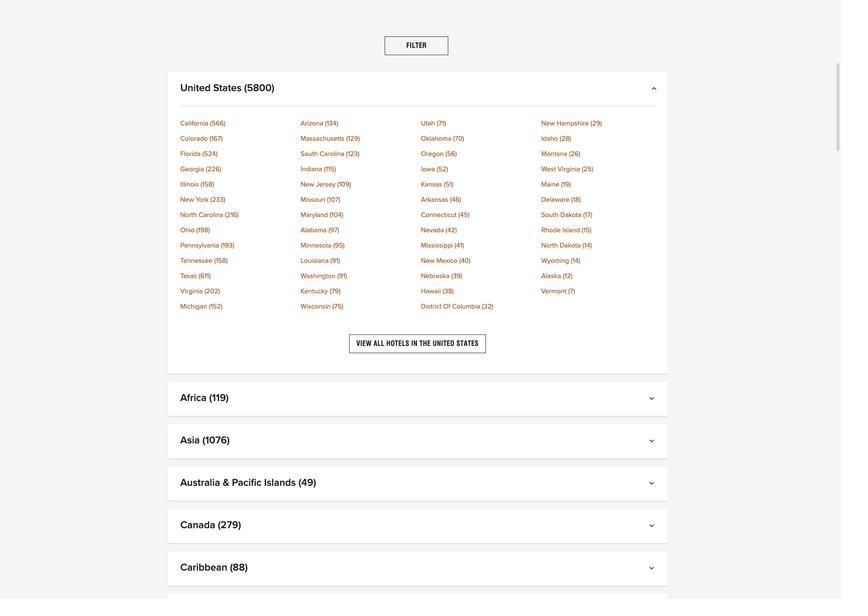 Task type: vqa. For each thing, say whether or not it's contained in the screenshot.
third round image from right
no



Task type: describe. For each thing, give the bounding box(es) containing it.
nevada (42)
[[421, 227, 457, 234]]

asia (1076)
[[180, 436, 230, 446]]

arkansas (46)
[[421, 196, 462, 203]]

dakota for north
[[560, 242, 581, 249]]

florida (524)
[[180, 151, 218, 157]]

arrow down image
[[651, 439, 655, 446]]

united states (5800)
[[180, 83, 275, 93]]

district of columbia (32)
[[421, 303, 494, 310]]

all
[[374, 340, 385, 348]]

islands
[[264, 478, 296, 488]]

(97)
[[329, 227, 340, 234]]

mississippi
[[421, 242, 453, 249]]

1 horizontal spatial virginia
[[558, 166, 581, 173]]

(52)
[[437, 166, 448, 173]]

(40)
[[460, 257, 471, 264]]

utah (71) link
[[421, 120, 535, 127]]

oregon (56) link
[[421, 151, 535, 157]]

pennsylvania (193) link
[[180, 242, 294, 249]]

louisiana (91)
[[301, 257, 340, 264]]

north dakota (14) link
[[542, 242, 655, 249]]

asia
[[180, 436, 200, 446]]

arrow down image for caribbean (88)
[[651, 566, 655, 573]]

minnesota (95) link
[[301, 242, 415, 249]]

north dakota (14)
[[542, 242, 592, 249]]

(41)
[[455, 242, 465, 249]]

maine (19) link
[[542, 181, 655, 188]]

(32)
[[482, 303, 494, 310]]

virginia (202) link
[[180, 288, 294, 295]]

rhode
[[542, 227, 561, 234]]

pennsylvania (193)
[[180, 242, 235, 249]]

michigan (152)
[[180, 303, 223, 310]]

(49)
[[299, 478, 316, 488]]

(15)
[[582, 227, 592, 234]]

west virginia (25)
[[542, 166, 594, 173]]

michigan
[[180, 303, 207, 310]]

rhode island (15) link
[[542, 227, 655, 234]]

(70)
[[454, 135, 465, 142]]

(524)
[[203, 151, 218, 157]]

vermont (7)
[[542, 288, 576, 295]]

ohio (198)
[[180, 227, 210, 234]]

north carolina (216) link
[[180, 212, 294, 218]]

idaho (28)
[[542, 135, 572, 142]]

south carolina (123) link
[[301, 151, 415, 157]]

view
[[357, 340, 372, 348]]

north for north dakota (14)
[[542, 242, 558, 249]]

illinois (158) link
[[180, 181, 294, 188]]

vermont
[[542, 288, 567, 295]]

new york (233) link
[[180, 196, 294, 203]]

caribbean (88)
[[180, 563, 248, 573]]

utah
[[421, 120, 435, 127]]

(158) for illinois (158)
[[201, 181, 214, 188]]

dakota for south
[[561, 212, 582, 218]]

minnesota
[[301, 242, 332, 249]]

(42)
[[446, 227, 457, 234]]

indiana (115)
[[301, 166, 336, 173]]

africa (119)
[[180, 393, 229, 403]]

united inside "link"
[[433, 340, 455, 348]]

new for new york (233)
[[180, 196, 194, 203]]

australia
[[180, 478, 220, 488]]

arrow down image for canada (279)
[[651, 524, 655, 531]]

south for south carolina (123)
[[301, 151, 318, 157]]

nevada (42) link
[[421, 227, 535, 234]]

district of columbia (32) link
[[421, 303, 535, 310]]

arrow down image for africa (119)
[[651, 397, 655, 403]]

the
[[420, 340, 431, 348]]

(38)
[[443, 288, 454, 295]]

washington (91)
[[301, 273, 347, 279]]

kansas
[[421, 181, 442, 188]]

ohio
[[180, 227, 195, 234]]

montana
[[542, 151, 568, 157]]

maryland (104) link
[[301, 212, 415, 218]]

hotels
[[387, 340, 410, 348]]

(198)
[[197, 227, 210, 234]]

alabama (97)
[[301, 227, 340, 234]]

carolina for north
[[199, 212, 223, 218]]

pacific
[[232, 478, 262, 488]]

wyoming
[[542, 257, 570, 264]]

(7)
[[569, 288, 576, 295]]

alabama (97) link
[[301, 227, 415, 234]]

nebraska (39)
[[421, 273, 463, 279]]

alaska (12)
[[542, 273, 573, 279]]

south carolina (123)
[[301, 151, 360, 157]]

wisconsin (75) link
[[301, 303, 415, 310]]

missouri (107) link
[[301, 196, 415, 203]]

(107)
[[327, 196, 341, 203]]

(95)
[[334, 242, 345, 249]]

carolina for south
[[320, 151, 345, 157]]

(104)
[[330, 212, 344, 218]]

oregon (56)
[[421, 151, 457, 157]]

(119)
[[209, 393, 229, 403]]

0 vertical spatial states
[[213, 83, 242, 93]]



Task type: locate. For each thing, give the bounding box(es) containing it.
1 vertical spatial united
[[433, 340, 455, 348]]

0 vertical spatial virginia
[[558, 166, 581, 173]]

(1076)
[[203, 436, 230, 446]]

3 arrow down image from the top
[[651, 524, 655, 531]]

0 vertical spatial carolina
[[320, 151, 345, 157]]

maine (19)
[[542, 181, 571, 188]]

iowa (52) link
[[421, 166, 535, 173]]

virginia up michigan at the bottom of page
[[180, 288, 203, 295]]

1 horizontal spatial states
[[457, 340, 479, 348]]

4 arrow down image from the top
[[651, 566, 655, 573]]

(226)
[[206, 166, 221, 173]]

new up nebraska
[[421, 257, 435, 264]]

pennsylvania
[[180, 242, 219, 249]]

new left "york"
[[180, 196, 194, 203]]

(115)
[[324, 166, 336, 173]]

nebraska
[[421, 273, 450, 279]]

(51)
[[444, 181, 454, 188]]

(566)
[[210, 120, 226, 127]]

arrow up image
[[651, 87, 655, 93]]

maryland (104)
[[301, 212, 344, 218]]

washington
[[301, 273, 336, 279]]

connecticut
[[421, 212, 457, 218]]

new jersey (109)
[[301, 181, 351, 188]]

north for north carolina (216)
[[180, 212, 197, 218]]

1 vertical spatial states
[[457, 340, 479, 348]]

connecticut (45) link
[[421, 212, 535, 218]]

hampshire
[[557, 120, 589, 127]]

(158) up new york (233)
[[201, 181, 214, 188]]

oklahoma (70) link
[[421, 135, 535, 142]]

(91)
[[331, 257, 340, 264], [338, 273, 347, 279]]

(75)
[[333, 303, 344, 310]]

indiana (115) link
[[301, 166, 415, 173]]

&
[[223, 478, 230, 488]]

columbia
[[452, 303, 481, 310]]

2 arrow down image from the top
[[651, 482, 655, 488]]

(29)
[[591, 120, 602, 127]]

california (566)
[[180, 120, 226, 127]]

united up california
[[180, 83, 211, 93]]

(14) up (12) on the top of the page
[[571, 257, 581, 264]]

kentucky (79) link
[[301, 288, 415, 295]]

virginia (202)
[[180, 288, 220, 295]]

(91) down (95)
[[331, 257, 340, 264]]

0 horizontal spatial states
[[213, 83, 242, 93]]

states left (5800)
[[213, 83, 242, 93]]

0 vertical spatial dakota
[[561, 212, 582, 218]]

1 horizontal spatial carolina
[[320, 151, 345, 157]]

0 horizontal spatial south
[[301, 151, 318, 157]]

vermont (7) link
[[542, 288, 655, 295]]

0 vertical spatial united
[[180, 83, 211, 93]]

district
[[421, 303, 442, 310]]

nevada
[[421, 227, 444, 234]]

montana (26) link
[[542, 151, 655, 157]]

wyoming (14)
[[542, 257, 581, 264]]

massachusetts (129)
[[301, 135, 360, 142]]

0 vertical spatial south
[[301, 151, 318, 157]]

south for south dakota (17)
[[542, 212, 559, 218]]

arrow down image for australia & pacific islands (49)
[[651, 482, 655, 488]]

(71)
[[437, 120, 446, 127]]

south up indiana
[[301, 151, 318, 157]]

alaska (12) link
[[542, 273, 655, 279]]

0 vertical spatial (91)
[[331, 257, 340, 264]]

1 vertical spatial (158)
[[214, 257, 228, 264]]

0 horizontal spatial carolina
[[199, 212, 223, 218]]

hawaii (38) link
[[421, 288, 535, 295]]

north up ohio
[[180, 212, 197, 218]]

idaho (28) link
[[542, 135, 655, 142]]

south dakota (17)
[[542, 212, 593, 218]]

0 vertical spatial (14)
[[583, 242, 592, 249]]

1 vertical spatial north
[[542, 242, 558, 249]]

west virginia (25) link
[[542, 166, 655, 173]]

(14) down (15)
[[583, 242, 592, 249]]

0 horizontal spatial virginia
[[180, 288, 203, 295]]

(611)
[[199, 273, 211, 279]]

1 vertical spatial carolina
[[199, 212, 223, 218]]

missouri (107)
[[301, 196, 341, 203]]

dakota up "island"
[[561, 212, 582, 218]]

1 horizontal spatial (14)
[[583, 242, 592, 249]]

carolina
[[320, 151, 345, 157], [199, 212, 223, 218]]

georgia (226)
[[180, 166, 221, 173]]

0 horizontal spatial united
[[180, 83, 211, 93]]

africa
[[180, 393, 207, 403]]

florida (524) link
[[180, 151, 294, 157]]

in
[[412, 340, 418, 348]]

kansas (51)
[[421, 181, 454, 188]]

texas
[[180, 273, 197, 279]]

ohio (198) link
[[180, 227, 294, 234]]

carolina down "(233)" at left
[[199, 212, 223, 218]]

utah (71)
[[421, 120, 446, 127]]

illinois (158)
[[180, 181, 214, 188]]

canada
[[180, 521, 215, 531]]

connecticut (45)
[[421, 212, 470, 218]]

filter link
[[385, 36, 449, 55]]

new for new hampshire (29)
[[542, 120, 555, 127]]

1 horizontal spatial south
[[542, 212, 559, 218]]

0 vertical spatial (158)
[[201, 181, 214, 188]]

1 vertical spatial (91)
[[338, 273, 347, 279]]

york
[[196, 196, 209, 203]]

(129)
[[347, 135, 360, 142]]

view all hotels in the united states
[[357, 340, 479, 348]]

(152)
[[209, 303, 223, 310]]

california (566) link
[[180, 120, 294, 127]]

(28)
[[560, 135, 572, 142]]

louisiana (91) link
[[301, 257, 415, 264]]

(193)
[[221, 242, 235, 249]]

new for new jersey (109)
[[301, 181, 314, 188]]

new hampshire (29)
[[542, 120, 602, 127]]

virginia up (19)
[[558, 166, 581, 173]]

south up 'rhode'
[[542, 212, 559, 218]]

(91) for louisiana (91)
[[331, 257, 340, 264]]

1 horizontal spatial north
[[542, 242, 558, 249]]

new for new mexico (40)
[[421, 257, 435, 264]]

1 arrow down image from the top
[[651, 397, 655, 403]]

(56)
[[446, 151, 457, 157]]

tennessee
[[180, 257, 213, 264]]

idaho
[[542, 135, 558, 142]]

north carolina (216)
[[180, 212, 239, 218]]

states inside "link"
[[457, 340, 479, 348]]

california
[[180, 120, 209, 127]]

florida
[[180, 151, 201, 157]]

south
[[301, 151, 318, 157], [542, 212, 559, 218]]

united
[[180, 83, 211, 93], [433, 340, 455, 348]]

texas (611) link
[[180, 273, 294, 279]]

island
[[563, 227, 581, 234]]

new up idaho
[[542, 120, 555, 127]]

wisconsin (75)
[[301, 303, 344, 310]]

texas (611)
[[180, 273, 211, 279]]

0 horizontal spatial (14)
[[571, 257, 581, 264]]

mexico
[[437, 257, 458, 264]]

1 vertical spatial virginia
[[180, 288, 203, 295]]

north down 'rhode'
[[542, 242, 558, 249]]

carolina down massachusetts (129)
[[320, 151, 345, 157]]

arrow down image
[[651, 397, 655, 403], [651, 482, 655, 488], [651, 524, 655, 531], [651, 566, 655, 573]]

united right the at the bottom
[[433, 340, 455, 348]]

(45)
[[459, 212, 470, 218]]

states down columbia
[[457, 340, 479, 348]]

(158) for tennessee (158)
[[214, 257, 228, 264]]

(17)
[[584, 212, 593, 218]]

0 vertical spatial north
[[180, 212, 197, 218]]

nebraska (39) link
[[421, 273, 535, 279]]

(79)
[[330, 288, 341, 295]]

arkansas
[[421, 196, 449, 203]]

(158) down "(193)"
[[214, 257, 228, 264]]

washington (91) link
[[301, 273, 415, 279]]

0 horizontal spatial north
[[180, 212, 197, 218]]

tennessee (158)
[[180, 257, 228, 264]]

dakota down "island"
[[560, 242, 581, 249]]

1 vertical spatial dakota
[[560, 242, 581, 249]]

1 vertical spatial south
[[542, 212, 559, 218]]

new down indiana
[[301, 181, 314, 188]]

new hampshire (29) link
[[542, 120, 655, 127]]

1 vertical spatial (14)
[[571, 257, 581, 264]]

(46)
[[450, 196, 462, 203]]

new jersey (109) link
[[301, 181, 415, 188]]

indiana
[[301, 166, 323, 173]]

1 horizontal spatial united
[[433, 340, 455, 348]]

(91) for washington (91)
[[338, 273, 347, 279]]

(91) up (79)
[[338, 273, 347, 279]]

oklahoma
[[421, 135, 452, 142]]

oklahoma (70)
[[421, 135, 465, 142]]



